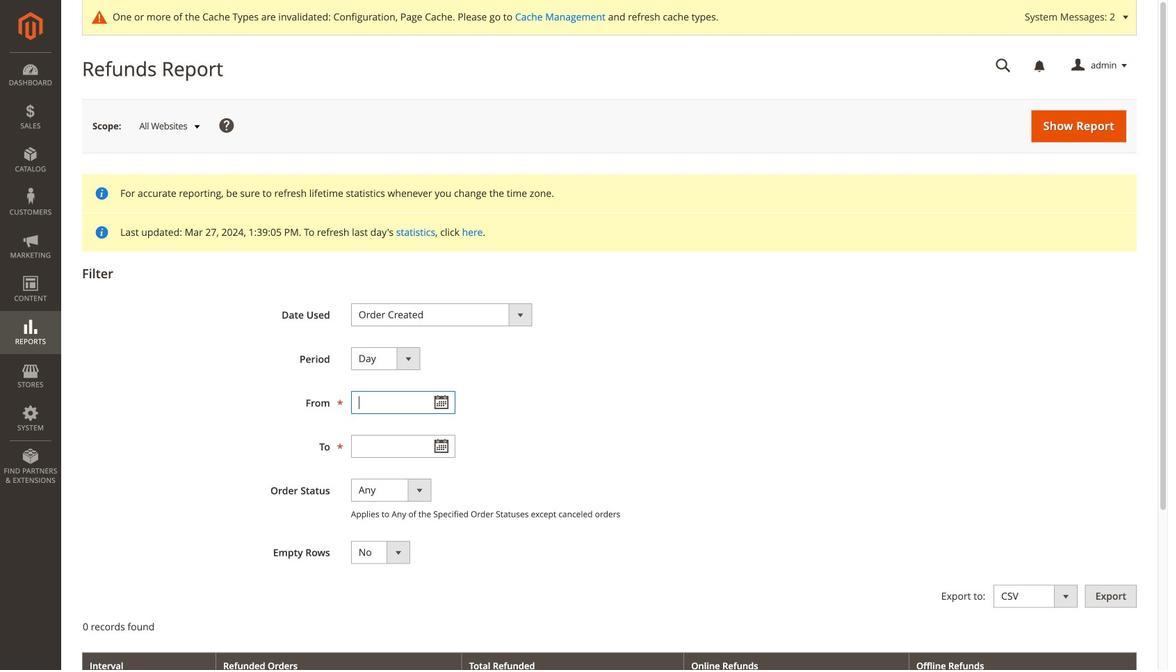 Task type: describe. For each thing, give the bounding box(es) containing it.
magento admin panel image
[[18, 12, 43, 40]]



Task type: locate. For each thing, give the bounding box(es) containing it.
None text field
[[351, 435, 456, 458]]

menu bar
[[0, 52, 61, 492]]

None text field
[[351, 391, 456, 414]]



